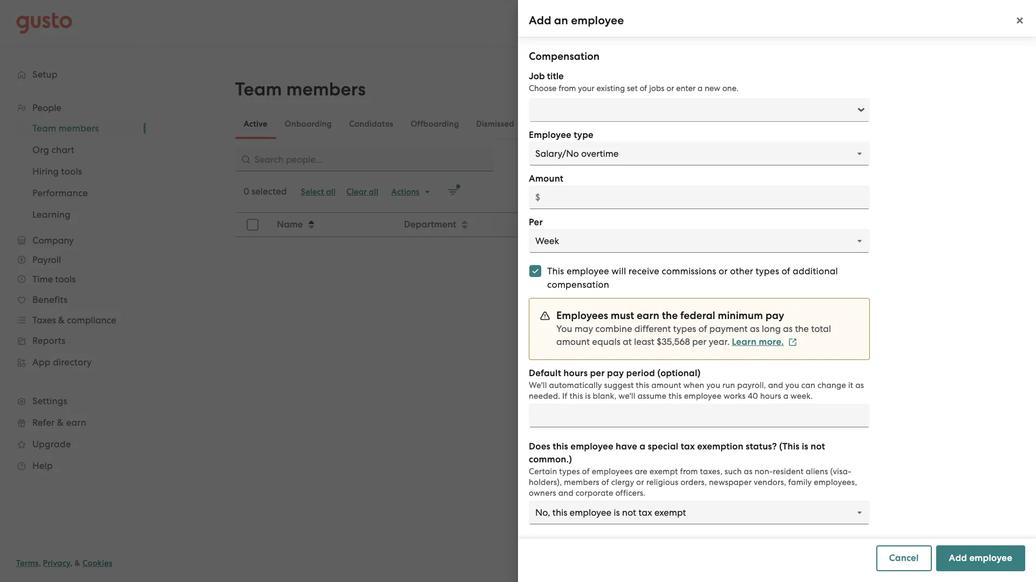 Task type: describe. For each thing, give the bounding box(es) containing it.
add an employee
[[529, 13, 624, 28]]

onboarding button
[[276, 111, 341, 137]]

needed.
[[529, 392, 560, 402]]

this
[[547, 266, 564, 277]]

you may combine different types of payment as long as the total amount equals at least $35,568 per year.
[[556, 324, 831, 348]]

new
[[705, 84, 721, 93]]

status?
[[746, 442, 777, 453]]

such
[[725, 467, 742, 477]]

compensation
[[547, 280, 609, 290]]

2 , from the left
[[70, 559, 73, 569]]

of down employees
[[602, 478, 609, 488]]

federal
[[681, 310, 716, 322]]

vendors,
[[754, 478, 786, 488]]

new notifications image
[[448, 187, 458, 198]]

newspaper
[[709, 478, 752, 488]]

holders),
[[529, 478, 562, 488]]

other
[[730, 266, 753, 277]]

job
[[529, 71, 545, 82]]

Default hours per pay period (optional) field
[[529, 404, 870, 428]]

we'll
[[529, 381, 547, 391]]

privacy
[[43, 559, 70, 569]]

department
[[404, 219, 456, 230]]

family
[[789, 478, 812, 488]]

can
[[802, 381, 816, 391]]

exemption
[[697, 442, 744, 453]]

no
[[570, 336, 583, 347]]

(this
[[779, 442, 800, 453]]

home image
[[16, 12, 72, 34]]

jobs
[[649, 84, 665, 93]]

2 you from the left
[[786, 381, 800, 391]]

Search people... field
[[235, 148, 494, 172]]

pay inside default hours per pay period (optional) we'll automatically suggest this amount when you run payroll, and you can change it as needed. if this is blank, we'll assume this employee works 40 hours a week.
[[607, 368, 624, 379]]

automatically
[[549, 381, 602, 391]]

add employee button
[[936, 546, 1026, 572]]

additional
[[793, 266, 838, 277]]

as inside default hours per pay period (optional) we'll automatically suggest this amount when you run payroll, and you can change it as needed. if this is blank, we'll assume this employee works 40 hours a week.
[[856, 381, 864, 391]]

commissions
[[662, 266, 716, 277]]

select all button
[[296, 184, 341, 201]]

employment type
[[710, 219, 785, 230]]

department button
[[397, 214, 586, 236]]

pay inside alert
[[766, 310, 785, 322]]

year.
[[709, 337, 730, 348]]

1 you from the left
[[707, 381, 721, 391]]

add a team member drawer dialog
[[518, 0, 1036, 583]]

employees must earn the federal minimum pay
[[556, 310, 785, 322]]

exempt
[[650, 467, 678, 477]]

onboarding
[[285, 119, 332, 129]]

clear
[[347, 187, 367, 197]]

this down (optional)
[[669, 392, 682, 402]]

least
[[634, 337, 655, 348]]

as up the opens in a new tab icon
[[783, 324, 793, 335]]

does this employee have a special tax exemption status? (this is not common.) certain types of employees are exempt from taxes, such as non-resident aliens (visa- holders), members of clergy or religious orders, newspaper vendors, family employees, owners and corporate officers.
[[529, 442, 857, 499]]

long
[[762, 324, 781, 335]]

1 horizontal spatial hours
[[760, 392, 781, 402]]

this employee will receive commissions or other types of additional compensation
[[547, 266, 838, 290]]

this inside does this employee have a special tax exemption status? (this is not common.) certain types of employees are exempt from taxes, such as non-resident aliens (visa- holders), members of clergy or religious orders, newspaper vendors, family employees, owners and corporate officers.
[[553, 442, 568, 453]]

cookies
[[82, 559, 112, 569]]

type for employment type
[[766, 219, 785, 230]]

40
[[748, 392, 758, 402]]

members inside does this employee have a special tax exemption status? (this is not common.) certain types of employees are exempt from taxes, such as non-resident aliens (visa- holders), members of clergy or religious orders, newspaper vendors, family employees, owners and corporate officers.
[[564, 478, 600, 488]]

candidates button
[[341, 111, 402, 137]]

minimum
[[718, 310, 763, 322]]

suggest
[[604, 381, 634, 391]]

we'll
[[619, 392, 636, 402]]

title
[[547, 71, 564, 82]]

a inside job title choose from your existing set of jobs or enter a new one.
[[698, 84, 703, 93]]

learn more. link
[[732, 337, 797, 348]]

this down automatically
[[570, 392, 583, 402]]

special
[[648, 442, 679, 453]]

all for select all
[[326, 187, 336, 197]]

dismissed button
[[468, 111, 523, 137]]

employee inside button
[[970, 553, 1013, 565]]

off
[[555, 538, 569, 551]]

amount inside default hours per pay period (optional) we'll automatically suggest this amount when you run payroll, and you can change it as needed. if this is blank, we'll assume this employee works 40 hours a week.
[[652, 381, 682, 391]]

select
[[301, 187, 324, 197]]

terms link
[[16, 559, 39, 569]]

when
[[684, 381, 705, 391]]

aliens
[[806, 467, 828, 477]]

choose
[[529, 84, 557, 93]]

non-
[[755, 467, 773, 477]]

cancel
[[889, 553, 919, 565]]

will
[[612, 266, 626, 277]]

learn more.
[[732, 337, 784, 348]]

per inside default hours per pay period (optional) we'll automatically suggest this amount when you run payroll, and you can change it as needed. if this is blank, we'll assume this employee works 40 hours a week.
[[590, 368, 605, 379]]

opens in a new tab image
[[788, 338, 797, 347]]

as inside does this employee have a special tax exemption status? (this is not common.) certain types of employees are exempt from taxes, such as non-resident aliens (visa- holders), members of clergy or religious orders, newspaper vendors, family employees, owners and corporate officers.
[[744, 467, 753, 477]]

account menu element
[[828, 0, 1020, 46]]

0 selected
[[244, 186, 287, 197]]

employee type
[[529, 130, 594, 141]]

job title choose from your existing set of jobs or enter a new one.
[[529, 71, 739, 93]]

if
[[562, 392, 568, 402]]

combine
[[596, 324, 632, 335]]

0 vertical spatial members
[[286, 78, 366, 100]]

is inside default hours per pay period (optional) we'll automatically suggest this amount when you run payroll, and you can change it as needed. if this is blank, we'll assume this employee works 40 hours a week.
[[585, 392, 591, 402]]

a inside does this employee have a special tax exemption status? (this is not common.) certain types of employees are exempt from taxes, such as non-resident aliens (visa- holders), members of clergy or religious orders, newspaper vendors, family employees, owners and corporate officers.
[[640, 442, 646, 453]]

time
[[529, 538, 552, 551]]

compensation
[[529, 50, 600, 63]]

per inside the you may combine different types of payment as long as the total amount equals at least $35,568 per year.
[[692, 337, 707, 348]]

a inside default hours per pay period (optional) we'll automatically suggest this amount when you run payroll, and you can change it as needed. if this is blank, we'll assume this employee works 40 hours a week.
[[784, 392, 789, 402]]

default
[[529, 368, 561, 379]]

of inside this employee will receive commissions or other types of additional compensation
[[782, 266, 791, 277]]

or inside does this employee have a special tax exemption status? (this is not common.) certain types of employees are exempt from taxes, such as non-resident aliens (visa- holders), members of clergy or religious orders, newspaper vendors, family employees, owners and corporate officers.
[[636, 478, 644, 488]]

learn
[[732, 337, 757, 348]]

religious
[[646, 478, 679, 488]]

types inside this employee will receive commissions or other types of additional compensation
[[756, 266, 779, 277]]

are
[[635, 467, 648, 477]]

team members tab list
[[235, 109, 948, 139]]

clear all
[[347, 187, 378, 197]]

per
[[529, 217, 543, 228]]

an
[[554, 13, 568, 28]]

works
[[724, 392, 746, 402]]



Task type: locate. For each thing, give the bounding box(es) containing it.
a left week.
[[784, 392, 789, 402]]

employees must earn the federal minimum pay alert
[[529, 298, 870, 361]]

types down common.) on the bottom
[[559, 467, 580, 477]]

and right payroll,
[[768, 381, 784, 391]]

employee inside does this employee have a special tax exemption status? (this is not common.) certain types of employees are exempt from taxes, such as non-resident aliens (visa- holders), members of clergy or religious orders, newspaper vendors, family employees, owners and corporate officers.
[[571, 442, 614, 453]]

add for add employee
[[949, 553, 967, 565]]

1 horizontal spatial pay
[[766, 310, 785, 322]]

add
[[529, 13, 551, 28], [949, 553, 967, 565]]

0 vertical spatial the
[[662, 310, 678, 322]]

1 horizontal spatial ,
[[70, 559, 73, 569]]

all for clear all
[[369, 187, 378, 197]]

0 vertical spatial types
[[756, 266, 779, 277]]

This employee will receive commissions or other types of additional compensation checkbox
[[524, 260, 547, 283]]

0 vertical spatial is
[[585, 392, 591, 402]]

employee inside this employee will receive commissions or other types of additional compensation
[[567, 266, 609, 277]]

existing
[[597, 84, 625, 93]]

dismissed
[[476, 119, 514, 129]]

per up blank,
[[590, 368, 605, 379]]

employment
[[710, 219, 764, 230]]

1 horizontal spatial or
[[667, 84, 674, 93]]

as up 'learn more.'
[[750, 324, 760, 335]]

is inside does this employee have a special tax exemption status? (this is not common.) certain types of employees are exempt from taxes, such as non-resident aliens (visa- holders), members of clergy or religious orders, newspaper vendors, family employees, owners and corporate officers.
[[802, 442, 809, 453]]

this up common.) on the bottom
[[553, 442, 568, 453]]

0 horizontal spatial add
[[529, 13, 551, 28]]

0 horizontal spatial a
[[640, 442, 646, 453]]

all right "select"
[[326, 187, 336, 197]]

your
[[578, 84, 595, 93]]

of inside the you may combine different types of payment as long as the total amount equals at least $35,568 per year.
[[699, 324, 707, 335]]

types inside does this employee have a special tax exemption status? (this is not common.) certain types of employees are exempt from taxes, such as non-resident aliens (visa- holders), members of clergy or religious orders, newspaper vendors, family employees, owners and corporate officers.
[[559, 467, 580, 477]]

1 vertical spatial a
[[784, 392, 789, 402]]

hours up automatically
[[564, 368, 588, 379]]

add employee
[[949, 553, 1013, 565]]

types up $35,568
[[673, 324, 696, 335]]

1 horizontal spatial amount
[[652, 381, 682, 391]]

or right jobs
[[667, 84, 674, 93]]

type right employment
[[766, 219, 785, 230]]

dialog main content element
[[518, 0, 1036, 583]]

1 horizontal spatial add
[[949, 553, 967, 565]]

0 horizontal spatial hours
[[564, 368, 588, 379]]

, left privacy link
[[39, 559, 41, 569]]

or left "other"
[[719, 266, 728, 277]]

selected
[[251, 186, 287, 197]]

officers.
[[616, 489, 646, 499]]

of inside job title choose from your existing set of jobs or enter a new one.
[[640, 84, 647, 93]]

employment type button
[[704, 214, 947, 236]]

members
[[286, 78, 366, 100], [564, 478, 600, 488]]

name
[[277, 219, 303, 230]]

from down 'title'
[[559, 84, 576, 93]]

0 horizontal spatial the
[[662, 310, 678, 322]]

the up the opens in a new tab icon
[[795, 324, 809, 335]]

1 vertical spatial types
[[673, 324, 696, 335]]

taxes,
[[700, 467, 723, 477]]

add for add an employee
[[529, 13, 551, 28]]

amount down (optional)
[[652, 381, 682, 391]]

0 vertical spatial pay
[[766, 310, 785, 322]]

have
[[616, 442, 637, 453]]

active button
[[235, 111, 276, 137]]

0 horizontal spatial pay
[[607, 368, 624, 379]]

members up corporate
[[564, 478, 600, 488]]

1 horizontal spatial type
[[766, 219, 785, 230]]

0 horizontal spatial and
[[558, 489, 574, 499]]

from up orders,
[[680, 467, 698, 477]]

types inside the you may combine different types of payment as long as the total amount equals at least $35,568 per year.
[[673, 324, 696, 335]]

team
[[235, 78, 282, 100]]

none checkbox inside dialog main content element
[[524, 13, 547, 37]]

employee inside default hours per pay period (optional) we'll automatically suggest this amount when you run payroll, and you can change it as needed. if this is blank, we'll assume this employee works 40 hours a week.
[[684, 392, 722, 402]]

is left not
[[802, 442, 809, 453]]

as right such
[[744, 467, 753, 477]]

different
[[635, 324, 671, 335]]

0 vertical spatial and
[[768, 381, 784, 391]]

0 horizontal spatial amount
[[556, 337, 590, 348]]

and down holders),
[[558, 489, 574, 499]]

default hours per pay period (optional) we'll automatically suggest this amount when you run payroll, and you can change it as needed. if this is blank, we'll assume this employee works 40 hours a week.
[[529, 368, 864, 402]]

2 all from the left
[[369, 187, 378, 197]]

0 vertical spatial a
[[698, 84, 703, 93]]

1 vertical spatial from
[[680, 467, 698, 477]]

time off
[[529, 538, 569, 551]]

0 horizontal spatial types
[[559, 467, 580, 477]]

1 vertical spatial members
[[564, 478, 600, 488]]

1 vertical spatial type
[[766, 219, 785, 230]]

0 vertical spatial from
[[559, 84, 576, 93]]

enter
[[676, 84, 696, 93]]

0
[[244, 186, 249, 197]]

you
[[556, 324, 572, 335]]

a left new at the right of page
[[698, 84, 703, 93]]

name button
[[270, 214, 396, 236]]

pay up suggest
[[607, 368, 624, 379]]

type for employee type
[[574, 130, 594, 141]]

1 horizontal spatial a
[[698, 84, 703, 93]]

hours right 40
[[760, 392, 781, 402]]

Select all rows on this page checkbox
[[240, 213, 264, 237]]

0 horizontal spatial from
[[559, 84, 576, 93]]

1 vertical spatial hours
[[760, 392, 781, 402]]

0 horizontal spatial members
[[286, 78, 366, 100]]

0 horizontal spatial you
[[707, 381, 721, 391]]

add inside button
[[949, 553, 967, 565]]

per left year.
[[692, 337, 707, 348]]

0 selected status
[[244, 186, 287, 197]]

1 , from the left
[[39, 559, 41, 569]]

pay up long
[[766, 310, 785, 322]]

the
[[662, 310, 678, 322], [795, 324, 809, 335]]

from
[[559, 84, 576, 93], [680, 467, 698, 477]]

certain
[[529, 467, 557, 477]]

members up onboarding button
[[286, 78, 366, 100]]

new notifications image
[[448, 187, 458, 198]]

$35,568
[[657, 337, 690, 348]]

offboarding button
[[402, 111, 468, 137]]

1 horizontal spatial members
[[564, 478, 600, 488]]

2 vertical spatial a
[[640, 442, 646, 453]]

0 horizontal spatial ,
[[39, 559, 41, 569]]

or
[[667, 84, 674, 93], [719, 266, 728, 277], [636, 478, 644, 488]]

period
[[626, 368, 655, 379]]

1 vertical spatial is
[[802, 442, 809, 453]]

a right have
[[640, 442, 646, 453]]

0 vertical spatial or
[[667, 84, 674, 93]]

amount
[[529, 173, 564, 185]]

1 vertical spatial amount
[[652, 381, 682, 391]]

or inside job title choose from your existing set of jobs or enter a new one.
[[667, 84, 674, 93]]

2 horizontal spatial a
[[784, 392, 789, 402]]

0 vertical spatial add
[[529, 13, 551, 28]]

1 all from the left
[[326, 187, 336, 197]]

0 vertical spatial type
[[574, 130, 594, 141]]

2 vertical spatial types
[[559, 467, 580, 477]]

one.
[[723, 84, 739, 93]]

candidates
[[349, 119, 393, 129]]

types right "other"
[[756, 266, 779, 277]]

employees
[[592, 467, 633, 477]]

run
[[723, 381, 735, 391]]

amount
[[556, 337, 590, 348], [652, 381, 682, 391]]

1 vertical spatial or
[[719, 266, 728, 277]]

is down automatically
[[585, 392, 591, 402]]

None checkbox
[[524, 13, 547, 37]]

1 vertical spatial add
[[949, 553, 967, 565]]

employee
[[529, 130, 572, 141]]

type right the employee
[[574, 130, 594, 141]]

or down are at right
[[636, 478, 644, 488]]

clear all button
[[341, 184, 384, 201]]

1 vertical spatial per
[[590, 368, 605, 379]]

the inside the you may combine different types of payment as long as the total amount equals at least $35,568 per year.
[[795, 324, 809, 335]]

0 vertical spatial per
[[692, 337, 707, 348]]

all
[[326, 187, 336, 197], [369, 187, 378, 197]]

earn
[[637, 310, 660, 322]]

1 horizontal spatial types
[[673, 324, 696, 335]]

0 vertical spatial hours
[[564, 368, 588, 379]]

1 horizontal spatial per
[[692, 337, 707, 348]]

0 horizontal spatial per
[[590, 368, 605, 379]]

1 vertical spatial and
[[558, 489, 574, 499]]

no people found
[[570, 336, 643, 347]]

all right clear
[[369, 187, 378, 197]]

from inside does this employee have a special tax exemption status? (this is not common.) certain types of employees are exempt from taxes, such as non-resident aliens (visa- holders), members of clergy or religious orders, newspaper vendors, family employees, owners and corporate officers.
[[680, 467, 698, 477]]

does
[[529, 442, 551, 453]]

receive
[[629, 266, 660, 277]]

amount down you
[[556, 337, 590, 348]]

all inside button
[[326, 187, 336, 197]]

offboarding
[[411, 119, 459, 129]]

as right it in the right bottom of the page
[[856, 381, 864, 391]]

2 vertical spatial or
[[636, 478, 644, 488]]

this down the period
[[636, 381, 649, 391]]

not
[[811, 442, 825, 453]]

, left &
[[70, 559, 73, 569]]

2 horizontal spatial types
[[756, 266, 779, 277]]

type inside "button"
[[766, 219, 785, 230]]

from inside job title choose from your existing set of jobs or enter a new one.
[[559, 84, 576, 93]]

0 horizontal spatial is
[[585, 392, 591, 402]]

and inside does this employee have a special tax exemption status? (this is not common.) certain types of employees are exempt from taxes, such as non-resident aliens (visa- holders), members of clergy or religious orders, newspaper vendors, family employees, owners and corporate officers.
[[558, 489, 574, 499]]

of down federal
[[699, 324, 707, 335]]

cookies button
[[82, 558, 112, 571]]

you left run
[[707, 381, 721, 391]]

equals
[[592, 337, 621, 348]]

set
[[627, 84, 638, 93]]

of up corporate
[[582, 467, 590, 477]]

,
[[39, 559, 41, 569], [70, 559, 73, 569]]

types
[[756, 266, 779, 277], [673, 324, 696, 335], [559, 467, 580, 477]]

at
[[623, 337, 632, 348]]

1 horizontal spatial from
[[680, 467, 698, 477]]

0 horizontal spatial type
[[574, 130, 594, 141]]

the up different
[[662, 310, 678, 322]]

employees,
[[814, 478, 857, 488]]

amount inside the you may combine different types of payment as long as the total amount equals at least $35,568 per year.
[[556, 337, 590, 348]]

1 horizontal spatial you
[[786, 381, 800, 391]]

of left additional
[[782, 266, 791, 277]]

employee
[[571, 13, 624, 28], [567, 266, 609, 277], [684, 392, 722, 402], [571, 442, 614, 453], [970, 553, 1013, 565]]

0 horizontal spatial or
[[636, 478, 644, 488]]

1 horizontal spatial and
[[768, 381, 784, 391]]

select all
[[301, 187, 336, 197]]

or inside this employee will receive commissions or other types of additional compensation
[[719, 266, 728, 277]]

1 horizontal spatial all
[[369, 187, 378, 197]]

you up week.
[[786, 381, 800, 391]]

employees
[[556, 310, 608, 322]]

privacy link
[[43, 559, 70, 569]]

terms
[[16, 559, 39, 569]]

Amount field
[[529, 186, 870, 209]]

corporate
[[576, 489, 613, 499]]

1 horizontal spatial the
[[795, 324, 809, 335]]

it
[[848, 381, 854, 391]]

1 vertical spatial pay
[[607, 368, 624, 379]]

1 horizontal spatial is
[[802, 442, 809, 453]]

and inside default hours per pay period (optional) we'll automatically suggest this amount when you run payroll, and you can change it as needed. if this is blank, we'll assume this employee works 40 hours a week.
[[768, 381, 784, 391]]

(optional)
[[658, 368, 701, 379]]

0 horizontal spatial all
[[326, 187, 336, 197]]

0 vertical spatial amount
[[556, 337, 590, 348]]

of right set
[[640, 84, 647, 93]]

type inside dialog main content element
[[574, 130, 594, 141]]

all inside button
[[369, 187, 378, 197]]

and
[[768, 381, 784, 391], [558, 489, 574, 499]]

week.
[[791, 392, 813, 402]]

1 vertical spatial the
[[795, 324, 809, 335]]

2 horizontal spatial or
[[719, 266, 728, 277]]

people
[[585, 336, 615, 347]]



Task type: vqa. For each thing, say whether or not it's contained in the screenshot.
leftmost Get
no



